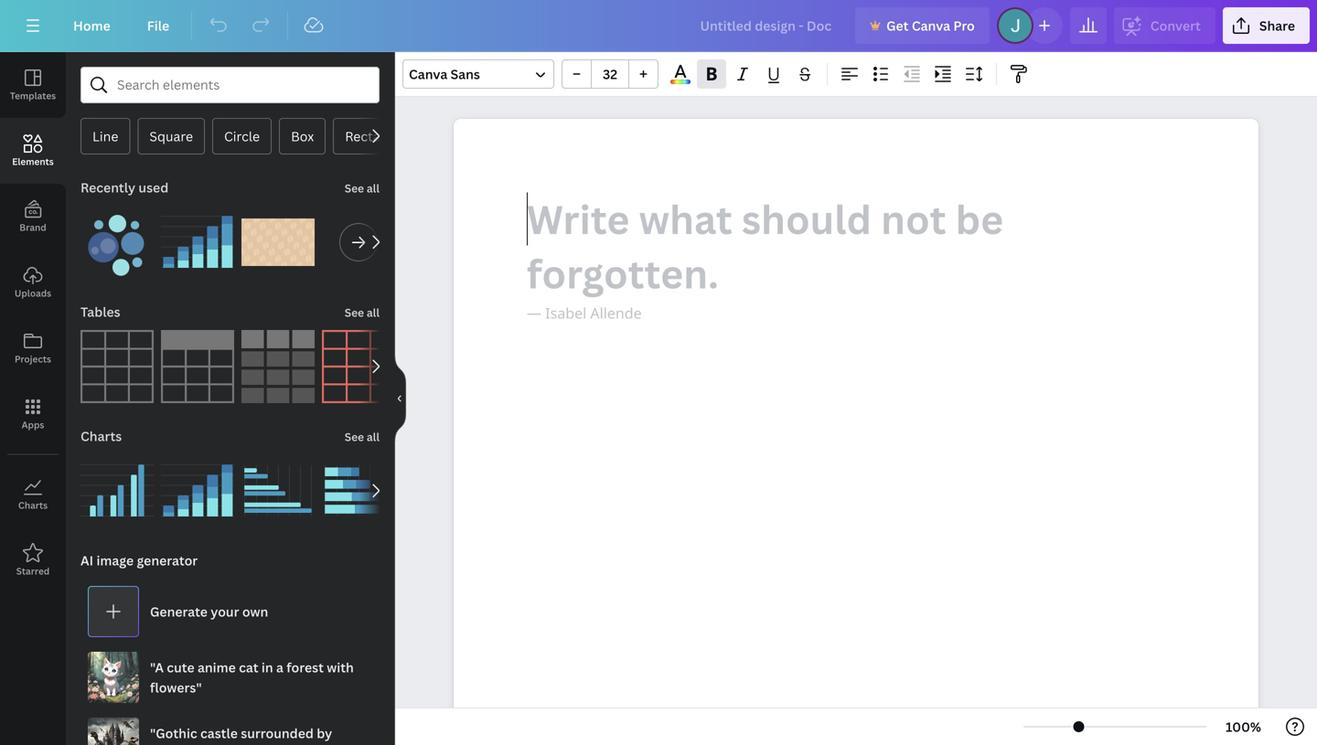 Task type: vqa. For each thing, say whether or not it's contained in the screenshot.
generator
yes



Task type: describe. For each thing, give the bounding box(es) containing it.
ai
[[81, 552, 93, 570]]

"a
[[150, 659, 164, 677]]

line button
[[81, 118, 130, 155]]

cute
[[167, 659, 195, 677]]

generator
[[137, 552, 198, 570]]

apps button
[[0, 382, 66, 447]]

brand
[[19, 221, 46, 234]]

get canva pro button
[[856, 7, 990, 44]]

1 add this table to the canvas image from the left
[[81, 330, 154, 404]]

file
[[147, 17, 169, 34]]

your
[[211, 604, 239, 621]]

rectangle
[[345, 128, 406, 145]]

see all for tables
[[345, 305, 380, 320]]

all for recently used
[[367, 181, 380, 196]]

a
[[276, 659, 284, 677]]

file button
[[132, 7, 184, 44]]

main menu bar
[[0, 0, 1318, 52]]

hide image
[[394, 355, 406, 443]]

castle
[[200, 725, 238, 743]]

line
[[92, 128, 118, 145]]

recently used
[[81, 179, 169, 196]]

share
[[1260, 17, 1296, 34]]

see all for charts
[[345, 430, 380, 445]]

box button
[[279, 118, 326, 155]]

canva inside popup button
[[409, 65, 448, 83]]

brand button
[[0, 184, 66, 250]]

flowers"
[[150, 679, 202, 697]]

rectangle button
[[333, 118, 418, 155]]

recently
[[81, 179, 136, 196]]

home link
[[59, 7, 125, 44]]

box
[[291, 128, 314, 145]]

1 vertical spatial charts button
[[0, 462, 66, 528]]

templates
[[10, 90, 56, 102]]

"gothic
[[150, 725, 197, 743]]

canva inside button
[[912, 17, 951, 34]]

templates button
[[0, 52, 66, 118]]

dinosaurs"
[[150, 745, 217, 746]]

square button
[[138, 118, 205, 155]]

modern background coffee image
[[242, 206, 315, 279]]

tables
[[81, 303, 120, 321]]

100%
[[1226, 719, 1262, 736]]

see for recently used
[[345, 181, 364, 196]]

starred
[[16, 566, 50, 578]]

share button
[[1223, 7, 1310, 44]]

see for charts
[[345, 430, 364, 445]]

projects
[[15, 353, 51, 366]]

get
[[887, 17, 909, 34]]

convert button
[[1114, 7, 1216, 44]]

1 horizontal spatial charts
[[81, 428, 122, 445]]

all for charts
[[367, 430, 380, 445]]

1 horizontal spatial charts button
[[79, 418, 124, 455]]

circle
[[224, 128, 260, 145]]

anime
[[198, 659, 236, 677]]

image
[[96, 552, 134, 570]]

apps
[[22, 419, 44, 431]]

all for tables
[[367, 305, 380, 320]]

"a cute anime cat in a forest with flowers"
[[150, 659, 354, 697]]

see all for recently used
[[345, 181, 380, 196]]

square
[[150, 128, 193, 145]]

charts inside side panel tab list
[[18, 500, 48, 512]]

elements
[[12, 156, 54, 168]]



Task type: locate. For each thing, give the bounding box(es) containing it.
1 vertical spatial charts
[[18, 500, 48, 512]]

2 see from the top
[[345, 305, 364, 320]]

see
[[345, 181, 364, 196], [345, 305, 364, 320], [345, 430, 364, 445]]

1 all from the top
[[367, 181, 380, 196]]

2 vertical spatial all
[[367, 430, 380, 445]]

see for tables
[[345, 305, 364, 320]]

3 see from the top
[[345, 430, 364, 445]]

3 all from the top
[[367, 430, 380, 445]]

used
[[139, 179, 169, 196]]

Search elements search field
[[117, 68, 343, 102]]

uploads button
[[0, 250, 66, 316]]

0 vertical spatial canva
[[912, 17, 951, 34]]

surrounded
[[241, 725, 314, 743]]

home
[[73, 17, 111, 34]]

0 vertical spatial charts
[[81, 428, 122, 445]]

starred button
[[0, 528, 66, 594]]

see all button for charts
[[343, 418, 382, 455]]

canva sans button
[[403, 59, 555, 89]]

add this table to the canvas image
[[81, 330, 154, 404], [161, 330, 234, 404], [242, 330, 315, 404], [322, 330, 395, 404]]

0 horizontal spatial charts button
[[0, 462, 66, 528]]

None text field
[[454, 119, 1259, 746]]

recently used button
[[79, 169, 170, 206]]

charts up "starred" button
[[18, 500, 48, 512]]

in
[[262, 659, 273, 677]]

canva sans
[[409, 65, 480, 83]]

0 horizontal spatial charts
[[18, 500, 48, 512]]

with
[[327, 659, 354, 677]]

0 vertical spatial see all
[[345, 181, 380, 196]]

see all button
[[343, 169, 382, 206], [343, 294, 382, 330], [343, 418, 382, 455]]

Design title text field
[[686, 7, 848, 44]]

1 vertical spatial canva
[[409, 65, 448, 83]]

charts button
[[79, 418, 124, 455], [0, 462, 66, 528]]

tables button
[[79, 294, 122, 330]]

0 vertical spatial see all button
[[343, 169, 382, 206]]

0 horizontal spatial canva
[[409, 65, 448, 83]]

sans
[[451, 65, 480, 83]]

1 horizontal spatial canva
[[912, 17, 951, 34]]

1 see all button from the top
[[343, 169, 382, 206]]

all
[[367, 181, 380, 196], [367, 305, 380, 320], [367, 430, 380, 445]]

charts button right apps
[[79, 418, 124, 455]]

0 vertical spatial see
[[345, 181, 364, 196]]

4 add this table to the canvas image from the left
[[322, 330, 395, 404]]

2 all from the top
[[367, 305, 380, 320]]

elements button
[[0, 118, 66, 184]]

see all
[[345, 181, 380, 196], [345, 305, 380, 320], [345, 430, 380, 445]]

3 see all from the top
[[345, 430, 380, 445]]

get canva pro
[[887, 17, 975, 34]]

uploads
[[14, 287, 51, 300]]

2 see all button from the top
[[343, 294, 382, 330]]

charts button down apps
[[0, 462, 66, 528]]

circle button
[[212, 118, 272, 155]]

canva
[[912, 17, 951, 34], [409, 65, 448, 83]]

2 vertical spatial see all
[[345, 430, 380, 445]]

2 vertical spatial see all button
[[343, 418, 382, 455]]

"gothic castle surrounded by dinosaurs"
[[150, 725, 332, 746]]

– – number field
[[598, 65, 623, 83]]

3 add this table to the canvas image from the left
[[242, 330, 315, 404]]

group
[[562, 59, 659, 89], [81, 195, 154, 279], [161, 195, 234, 279], [242, 195, 315, 279], [81, 444, 154, 528], [161, 444, 234, 528], [242, 444, 315, 528], [322, 455, 395, 528]]

1 see all from the top
[[345, 181, 380, 196]]

projects button
[[0, 316, 66, 382]]

color range image
[[671, 80, 691, 84]]

100% button
[[1214, 713, 1274, 742]]

3 see all button from the top
[[343, 418, 382, 455]]

charts
[[81, 428, 122, 445], [18, 500, 48, 512]]

canva left sans at the left top of page
[[409, 65, 448, 83]]

0 vertical spatial all
[[367, 181, 380, 196]]

generate
[[150, 604, 208, 621]]

1 vertical spatial see
[[345, 305, 364, 320]]

1 vertical spatial all
[[367, 305, 380, 320]]

own
[[242, 604, 268, 621]]

0 vertical spatial charts button
[[79, 418, 124, 455]]

cat
[[239, 659, 259, 677]]

convert
[[1151, 17, 1201, 34]]

1 see from the top
[[345, 181, 364, 196]]

pro
[[954, 17, 975, 34]]

2 see all from the top
[[345, 305, 380, 320]]

charts right apps
[[81, 428, 122, 445]]

canva left pro
[[912, 17, 951, 34]]

1 vertical spatial see all button
[[343, 294, 382, 330]]

forest
[[287, 659, 324, 677]]

generate your own
[[150, 604, 268, 621]]

by
[[317, 725, 332, 743]]

2 add this table to the canvas image from the left
[[161, 330, 234, 404]]

side panel tab list
[[0, 52, 66, 594]]

see all button for tables
[[343, 294, 382, 330]]

1 vertical spatial see all
[[345, 305, 380, 320]]

ai image generator
[[81, 552, 198, 570]]

see all button for recently used
[[343, 169, 382, 206]]

2 vertical spatial see
[[345, 430, 364, 445]]



